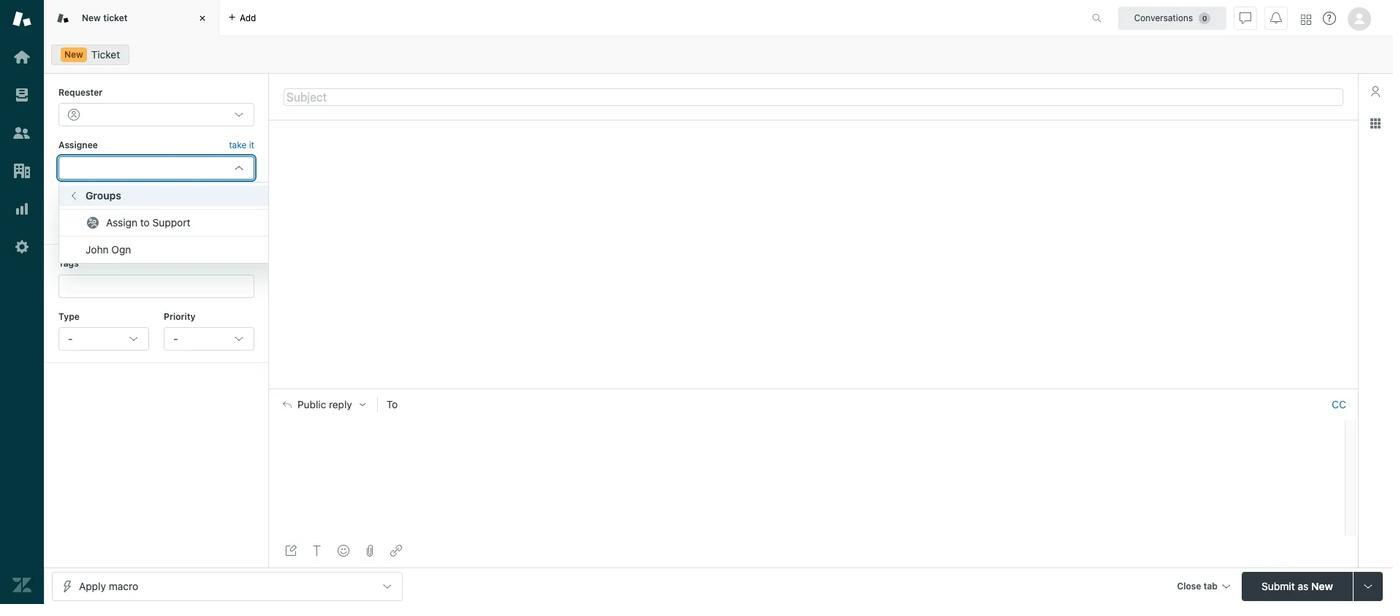 Task type: locate. For each thing, give the bounding box(es) containing it.
tags
[[58, 258, 79, 269]]

1 - button from the left
[[58, 327, 149, 351]]

conversations button
[[1119, 6, 1227, 30]]

to
[[140, 217, 150, 229]]

- down type at the left bottom of page
[[68, 333, 73, 345]]

2 vertical spatial new
[[1312, 580, 1333, 593]]

assignee element
[[58, 156, 254, 180]]

public reply
[[298, 399, 352, 411]]

secondary element
[[44, 40, 1393, 69]]

submit as new
[[1262, 580, 1333, 593]]

customers image
[[12, 124, 31, 143]]

type
[[58, 311, 80, 322]]

apps image
[[1370, 118, 1382, 129]]

apply
[[79, 580, 106, 593]]

displays possible ticket submission types image
[[1363, 581, 1374, 593]]

1 - from the left
[[68, 333, 73, 345]]

- down priority
[[173, 333, 178, 345]]

1 vertical spatial new
[[64, 49, 83, 60]]

add button
[[219, 0, 265, 36]]

requester element
[[58, 103, 254, 127]]

macro
[[109, 580, 138, 593]]

new inside secondary "element"
[[64, 49, 83, 60]]

support
[[152, 217, 190, 229]]

apply macro
[[79, 580, 138, 593]]

0 vertical spatial new
[[82, 12, 101, 23]]

submit
[[1262, 580, 1295, 593]]

assignee list box
[[58, 182, 294, 264]]

2 - from the left
[[173, 333, 178, 345]]

add link (cmd k) image
[[390, 545, 402, 557]]

- button down priority
[[164, 327, 254, 351]]

- button
[[58, 327, 149, 351], [164, 327, 254, 351]]

requester
[[58, 87, 103, 98]]

0 horizontal spatial - button
[[58, 327, 149, 351]]

conversations
[[1134, 12, 1193, 23]]

take it
[[229, 140, 254, 151]]

get started image
[[12, 48, 31, 67]]

- button down type at the left bottom of page
[[58, 327, 149, 351]]

Tags field
[[69, 279, 241, 294]]

follow
[[230, 196, 254, 207]]

priority
[[164, 311, 195, 322]]

ogn
[[111, 244, 131, 256]]

close image
[[195, 11, 210, 26]]

public
[[298, 399, 326, 411]]

button displays agent's chat status as invisible. image
[[1240, 12, 1252, 24]]

1 horizontal spatial -
[[173, 333, 178, 345]]

1 horizontal spatial - button
[[164, 327, 254, 351]]

0 horizontal spatial -
[[68, 333, 73, 345]]

as
[[1298, 580, 1309, 593]]

- button for type
[[58, 327, 149, 351]]

cc
[[1332, 399, 1347, 411]]

organizations image
[[12, 162, 31, 181]]

zendesk products image
[[1301, 14, 1312, 24]]

new
[[82, 12, 101, 23], [64, 49, 83, 60], [1312, 580, 1333, 593]]

- for priority
[[173, 333, 178, 345]]

get help image
[[1323, 12, 1336, 25]]

add
[[240, 12, 256, 23]]

close tab
[[1177, 581, 1218, 592]]

new inside tab
[[82, 12, 101, 23]]

2 - button from the left
[[164, 327, 254, 351]]

to
[[387, 399, 398, 411]]

-
[[68, 333, 73, 345], [173, 333, 178, 345]]



Task type: describe. For each thing, give the bounding box(es) containing it.
john
[[86, 244, 109, 256]]

ticket
[[103, 12, 128, 23]]

notifications image
[[1271, 12, 1282, 24]]

john ogn
[[86, 244, 131, 256]]

reporting image
[[12, 200, 31, 219]]

views image
[[12, 86, 31, 105]]

cc button
[[1332, 399, 1347, 412]]

zendesk support image
[[12, 10, 31, 29]]

groups option
[[59, 186, 293, 206]]

minimize composer image
[[808, 383, 820, 395]]

main element
[[0, 0, 44, 605]]

close tab button
[[1171, 572, 1236, 604]]

new ticket tab
[[44, 0, 219, 37]]

new for new
[[64, 49, 83, 60]]

tabs tab list
[[44, 0, 1077, 37]]

insert emojis image
[[338, 545, 349, 557]]

assign
[[106, 217, 138, 229]]

- for type
[[68, 333, 73, 345]]

assign to support
[[106, 217, 190, 229]]

new ticket
[[82, 12, 128, 23]]

close
[[1177, 581, 1202, 592]]

format text image
[[311, 545, 323, 557]]

it
[[249, 140, 254, 151]]

public reply button
[[270, 390, 377, 421]]

take
[[229, 140, 247, 151]]

Subject field
[[284, 88, 1344, 106]]

follow button
[[230, 195, 254, 208]]

assign to support option
[[59, 213, 293, 234]]

tab
[[1204, 581, 1218, 592]]

assignee
[[58, 140, 98, 151]]

zendesk image
[[12, 576, 31, 595]]

ticket
[[91, 48, 120, 61]]

groups
[[86, 190, 121, 202]]

add attachment image
[[364, 545, 376, 557]]

new for new ticket
[[82, 12, 101, 23]]

take it button
[[229, 138, 254, 153]]

reply
[[329, 399, 352, 411]]

draft mode image
[[285, 545, 297, 557]]

admin image
[[12, 238, 31, 257]]

customer context image
[[1370, 86, 1382, 97]]

- button for priority
[[164, 327, 254, 351]]



Task type: vqa. For each thing, say whether or not it's contained in the screenshot.
No button
no



